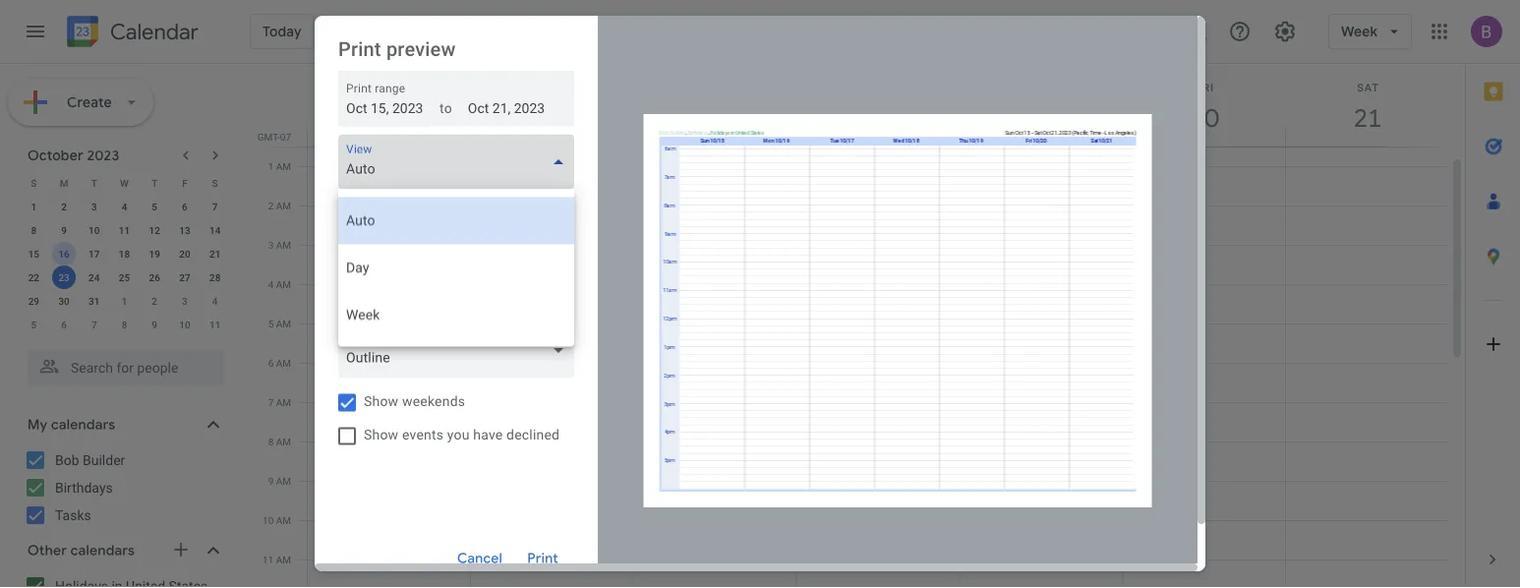 Task type: describe. For each thing, give the bounding box(es) containing it.
3 for november 3 element
[[182, 295, 188, 307]]

november 6 element
[[52, 313, 76, 336]]

10 am
[[263, 515, 291, 526]]

6 column header from the left
[[1123, 64, 1287, 147]]

0 horizontal spatial 2
[[61, 201, 67, 213]]

w
[[120, 177, 129, 189]]

main drawer image
[[24, 20, 47, 43]]

my calendars list
[[4, 445, 244, 531]]

2 option from the top
[[338, 244, 575, 292]]

10 for november 10 element
[[179, 319, 190, 331]]

1 option from the top
[[338, 197, 575, 244]]

16
[[58, 248, 70, 260]]

19
[[149, 248, 160, 260]]

5 for november 5 element
[[31, 319, 37, 331]]

5 column header from the left
[[960, 64, 1124, 147]]

24 element
[[82, 266, 106, 289]]

23 cell
[[49, 266, 79, 289]]

3 column header from the left
[[633, 64, 797, 147]]

tasks
[[55, 507, 91, 523]]

am for 6 am
[[276, 357, 291, 369]]

3 for 3 am
[[268, 239, 274, 251]]

am for 9 am
[[276, 475, 291, 487]]

1 horizontal spatial october 2023
[[417, 18, 553, 45]]

show events you have declined
[[364, 427, 560, 443]]

28
[[209, 272, 221, 283]]

row containing 1
[[19, 195, 230, 218]]

14 element
[[203, 218, 227, 242]]

16 element
[[52, 242, 76, 266]]

calendars for my calendars
[[51, 416, 115, 434]]

november 2 element
[[143, 289, 166, 313]]

5 for 5 am
[[268, 318, 274, 330]]

am for 2 am
[[276, 200, 291, 212]]

am for 7 am
[[276, 396, 291, 408]]

grid containing gmt-07
[[252, 64, 1466, 587]]

november 11 element
[[203, 313, 227, 336]]

Start date text field
[[346, 97, 424, 121]]

12 element
[[143, 218, 166, 242]]

am for 1 am
[[276, 160, 291, 172]]

row containing 22
[[19, 266, 230, 289]]

calendars for other calendars
[[70, 542, 135, 560]]

30
[[58, 295, 70, 307]]

0 horizontal spatial 9
[[61, 224, 67, 236]]

1 t from the left
[[91, 177, 97, 189]]

november 8 element
[[113, 313, 136, 336]]

view list box
[[338, 189, 575, 347]]

7 for 7 am
[[268, 396, 274, 408]]

row containing 29
[[19, 289, 230, 313]]

8 for 8 am
[[268, 436, 274, 448]]

november 9 element
[[143, 313, 166, 336]]

am for 4 am
[[276, 278, 291, 290]]

you
[[447, 427, 470, 443]]

my calendars
[[28, 416, 115, 434]]

26 element
[[143, 266, 166, 289]]

today button
[[250, 14, 315, 49]]

0 horizontal spatial october
[[28, 147, 84, 164]]

calendar heading
[[106, 18, 199, 46]]

november 3 element
[[173, 289, 197, 313]]

november 1 element
[[113, 289, 136, 313]]

22
[[28, 272, 39, 283]]

calendar element
[[63, 12, 199, 55]]

7 for november 7 'element'
[[91, 319, 97, 331]]

builder
[[83, 452, 125, 468]]

0 horizontal spatial 3
[[91, 201, 97, 213]]

29
[[28, 295, 39, 307]]

13 element
[[173, 218, 197, 242]]

preview
[[387, 37, 456, 61]]

6 for 6 am
[[268, 357, 274, 369]]

27 element
[[173, 266, 197, 289]]

0 vertical spatial 8
[[31, 224, 37, 236]]

30 element
[[52, 289, 76, 313]]

events
[[402, 427, 444, 443]]

1 s from the left
[[31, 177, 37, 189]]

cancel
[[458, 550, 503, 568]]

today
[[263, 23, 302, 40]]

8 am
[[268, 436, 291, 448]]

0 horizontal spatial october 2023
[[28, 147, 119, 164]]

my
[[28, 416, 48, 434]]

9 am
[[268, 475, 291, 487]]

0 horizontal spatial 1
[[31, 201, 37, 213]]

22 element
[[22, 266, 46, 289]]

23, today element
[[52, 266, 76, 289]]

6 am
[[268, 357, 291, 369]]

november 5 element
[[22, 313, 46, 336]]

5 am
[[268, 318, 291, 330]]

28 element
[[203, 266, 227, 289]]

1 am
[[268, 160, 291, 172]]

13
[[179, 224, 190, 236]]

0 vertical spatial 2023
[[505, 18, 553, 45]]

7 column header from the left
[[1286, 64, 1450, 147]]

End date text field
[[468, 97, 546, 121]]



Task type: locate. For each thing, give the bounding box(es) containing it.
11 am
[[263, 554, 291, 566]]

2 s from the left
[[212, 177, 218, 189]]

6 up 7 am
[[268, 357, 274, 369]]

9 am from the top
[[276, 475, 291, 487]]

2 horizontal spatial 5
[[268, 318, 274, 330]]

19 element
[[143, 242, 166, 266]]

am for 8 am
[[276, 436, 291, 448]]

7 am
[[268, 396, 291, 408]]

0 horizontal spatial s
[[31, 177, 37, 189]]

11 for 11 element
[[119, 224, 130, 236]]

option
[[338, 197, 575, 244], [338, 244, 575, 292], [338, 292, 575, 339]]

25
[[119, 272, 130, 283]]

8 for the november 8 element
[[122, 319, 127, 331]]

other calendars
[[28, 542, 135, 560]]

am down "6 am"
[[276, 396, 291, 408]]

2 down "26" element
[[152, 295, 157, 307]]

calendar
[[110, 18, 199, 46]]

2 vertical spatial 7
[[268, 396, 274, 408]]

6 row from the top
[[19, 289, 230, 313]]

s
[[31, 177, 37, 189], [212, 177, 218, 189]]

1 horizontal spatial 7
[[212, 201, 218, 213]]

4 column header from the left
[[796, 64, 961, 147]]

s right f
[[212, 177, 218, 189]]

9
[[61, 224, 67, 236], [152, 319, 157, 331], [268, 475, 274, 487]]

2 column header from the left
[[470, 64, 634, 147]]

1 vertical spatial 8
[[122, 319, 127, 331]]

october up to
[[417, 18, 500, 45]]

1 horizontal spatial 10
[[179, 319, 190, 331]]

2 vertical spatial 10
[[263, 515, 274, 526]]

november 10 element
[[173, 313, 197, 336]]

am down 8 am
[[276, 475, 291, 487]]

26
[[149, 272, 160, 283]]

print for print preview
[[338, 37, 381, 61]]

2 vertical spatial 8
[[268, 436, 274, 448]]

print range
[[346, 81, 406, 95]]

5 row from the top
[[19, 266, 230, 289]]

1 for november 1 element
[[122, 295, 127, 307]]

10 inside grid
[[263, 515, 274, 526]]

0 horizontal spatial 11
[[119, 224, 130, 236]]

2 am
[[268, 200, 291, 212]]

1 horizontal spatial 9
[[152, 319, 157, 331]]

tab list
[[1467, 64, 1521, 532]]

2 for november 2 element at the left
[[152, 295, 157, 307]]

2 horizontal spatial 11
[[263, 554, 274, 566]]

2 vertical spatial 6
[[268, 357, 274, 369]]

other calendars button
[[4, 535, 244, 567]]

3 up november 10 element
[[182, 295, 188, 307]]

am down 9 am
[[276, 515, 291, 526]]

1 horizontal spatial s
[[212, 177, 218, 189]]

november 7 element
[[82, 313, 106, 336]]

show for show events you have declined
[[364, 427, 399, 443]]

am up "6 am"
[[276, 318, 291, 330]]

1 vertical spatial 10
[[179, 319, 190, 331]]

2 horizontal spatial 6
[[268, 357, 274, 369]]

07
[[280, 131, 291, 143]]

2023
[[505, 18, 553, 45], [87, 147, 119, 164]]

show weekends
[[364, 394, 465, 410]]

1 vertical spatial october
[[28, 147, 84, 164]]

show left the weekends
[[364, 394, 399, 410]]

my calendars button
[[4, 409, 244, 441]]

1 horizontal spatial october
[[417, 18, 500, 45]]

3
[[91, 201, 97, 213], [268, 239, 274, 251], [182, 295, 188, 307]]

7 inside 'element'
[[91, 319, 97, 331]]

15
[[28, 248, 39, 260]]

2 vertical spatial 9
[[268, 475, 274, 487]]

10 down november 3 element
[[179, 319, 190, 331]]

1 vertical spatial 9
[[152, 319, 157, 331]]

7 up 8 am
[[268, 396, 274, 408]]

9 for november 9 element
[[152, 319, 157, 331]]

other
[[28, 542, 67, 560]]

9 for 9 am
[[268, 475, 274, 487]]

1 for 1 am
[[268, 160, 274, 172]]

9 down november 2 element at the left
[[152, 319, 157, 331]]

0 vertical spatial 4
[[122, 201, 127, 213]]

20
[[179, 248, 190, 260]]

10 for 10 element
[[89, 224, 100, 236]]

1 horizontal spatial t
[[152, 177, 158, 189]]

t left f
[[152, 177, 158, 189]]

f
[[182, 177, 188, 189]]

11 element
[[113, 218, 136, 242]]

show left the events
[[364, 427, 399, 443]]

1 vertical spatial 4
[[268, 278, 274, 290]]

2 vertical spatial 3
[[182, 295, 188, 307]]

10 up 17
[[89, 224, 100, 236]]

8 up 15 element
[[31, 224, 37, 236]]

9 inside november 9 element
[[152, 319, 157, 331]]

4
[[122, 201, 127, 213], [268, 278, 274, 290], [212, 295, 218, 307]]

october 2023 grid
[[19, 171, 230, 336]]

2 horizontal spatial 8
[[268, 436, 274, 448]]

2 row from the top
[[19, 195, 230, 218]]

10 for 10 am
[[263, 515, 274, 526]]

6
[[182, 201, 188, 213], [61, 319, 67, 331], [268, 357, 274, 369]]

birthdays
[[55, 480, 113, 496]]

bob
[[55, 452, 79, 468]]

0 vertical spatial october 2023
[[417, 18, 553, 45]]

14
[[209, 224, 221, 236]]

3 option from the top
[[338, 292, 575, 339]]

9 up 10 am on the bottom left of page
[[268, 475, 274, 487]]

2023 up 10 element
[[87, 147, 119, 164]]

print inside button
[[528, 550, 559, 568]]

8 up 9 am
[[268, 436, 274, 448]]

october
[[417, 18, 500, 45], [28, 147, 84, 164]]

0 vertical spatial print
[[338, 37, 381, 61]]

3 up 4 am
[[268, 239, 274, 251]]

show for show weekends
[[364, 394, 399, 410]]

8
[[31, 224, 37, 236], [122, 319, 127, 331], [268, 436, 274, 448]]

weekends
[[402, 394, 465, 410]]

0 horizontal spatial 4
[[122, 201, 127, 213]]

23
[[58, 272, 70, 283]]

21
[[209, 248, 221, 260]]

2 vertical spatial 4
[[212, 295, 218, 307]]

0 horizontal spatial 6
[[61, 319, 67, 331]]

4 for november 4 element on the left of the page
[[212, 295, 218, 307]]

show
[[364, 394, 399, 410], [364, 427, 399, 443]]

0 vertical spatial 1
[[268, 160, 274, 172]]

7 row from the top
[[19, 313, 230, 336]]

1 vertical spatial 2023
[[87, 147, 119, 164]]

4 up 11 element
[[122, 201, 127, 213]]

2 horizontal spatial 7
[[268, 396, 274, 408]]

row group
[[19, 195, 230, 336]]

am down 3 am
[[276, 278, 291, 290]]

1 down gmt-
[[268, 160, 274, 172]]

2
[[268, 200, 274, 212], [61, 201, 67, 213], [152, 295, 157, 307]]

0 vertical spatial 9
[[61, 224, 67, 236]]

0 vertical spatial 3
[[91, 201, 97, 213]]

18
[[119, 248, 130, 260]]

0 vertical spatial 10
[[89, 224, 100, 236]]

print up print range
[[338, 37, 381, 61]]

row containing s
[[19, 171, 230, 195]]

2 vertical spatial 11
[[263, 554, 274, 566]]

10 element
[[82, 218, 106, 242]]

row containing 15
[[19, 242, 230, 266]]

None field
[[338, 134, 582, 189], [338, 323, 582, 378], [338, 134, 582, 189], [338, 323, 582, 378]]

11 down 10 am on the bottom left of page
[[263, 554, 274, 566]]

1 horizontal spatial 6
[[182, 201, 188, 213]]

2 show from the top
[[364, 427, 399, 443]]

calendars
[[51, 416, 115, 434], [70, 542, 135, 560]]

24
[[89, 272, 100, 283]]

2 for 2 am
[[268, 200, 274, 212]]

1 horizontal spatial 3
[[182, 295, 188, 307]]

am up 4 am
[[276, 239, 291, 251]]

6 inside november 6 element
[[61, 319, 67, 331]]

21 element
[[203, 242, 227, 266]]

1 up 15 element
[[31, 201, 37, 213]]

s left m
[[31, 177, 37, 189]]

1 vertical spatial 7
[[91, 319, 97, 331]]

october 2023
[[417, 18, 553, 45], [28, 147, 119, 164]]

row containing 8
[[19, 218, 230, 242]]

11 for november 11 element
[[209, 319, 221, 331]]

1 vertical spatial print
[[346, 81, 372, 95]]

0 vertical spatial 7
[[212, 201, 218, 213]]

3 am from the top
[[276, 239, 291, 251]]

0 vertical spatial show
[[364, 394, 399, 410]]

t
[[91, 177, 97, 189], [152, 177, 158, 189]]

calendars down tasks
[[70, 542, 135, 560]]

2 am from the top
[[276, 200, 291, 212]]

october up m
[[28, 147, 84, 164]]

1 vertical spatial 11
[[209, 319, 221, 331]]

am
[[276, 160, 291, 172], [276, 200, 291, 212], [276, 239, 291, 251], [276, 278, 291, 290], [276, 318, 291, 330], [276, 357, 291, 369], [276, 396, 291, 408], [276, 436, 291, 448], [276, 475, 291, 487], [276, 515, 291, 526], [276, 554, 291, 566]]

1 row from the top
[[19, 171, 230, 195]]

10 am from the top
[[276, 515, 291, 526]]

5 up "6 am"
[[268, 318, 274, 330]]

7 inside grid
[[268, 396, 274, 408]]

october 2023 up end date 'text box'
[[417, 18, 553, 45]]

5
[[152, 201, 157, 213], [268, 318, 274, 330], [31, 319, 37, 331]]

0 horizontal spatial 8
[[31, 224, 37, 236]]

None search field
[[0, 342, 244, 386]]

1 horizontal spatial 8
[[122, 319, 127, 331]]

am down 07
[[276, 160, 291, 172]]

column header
[[307, 64, 471, 147], [470, 64, 634, 147], [633, 64, 797, 147], [796, 64, 961, 147], [960, 64, 1124, 147], [1123, 64, 1287, 147], [1286, 64, 1450, 147]]

am for 11 am
[[276, 554, 291, 566]]

0 vertical spatial 11
[[119, 224, 130, 236]]

4 am
[[268, 278, 291, 290]]

row
[[19, 171, 230, 195], [19, 195, 230, 218], [19, 218, 230, 242], [19, 242, 230, 266], [19, 266, 230, 289], [19, 289, 230, 313], [19, 313, 230, 336]]

1 up the november 8 element
[[122, 295, 127, 307]]

27
[[179, 272, 190, 283]]

18 element
[[113, 242, 136, 266]]

calendars up bob builder
[[51, 416, 115, 434]]

am up 9 am
[[276, 436, 291, 448]]

am up 3 am
[[276, 200, 291, 212]]

2 horizontal spatial 9
[[268, 475, 274, 487]]

cancel button
[[449, 535, 512, 582]]

print right cancel "button"
[[528, 550, 559, 568]]

4 for 4 am
[[268, 278, 274, 290]]

to
[[440, 100, 452, 117]]

4 am from the top
[[276, 278, 291, 290]]

29 element
[[22, 289, 46, 313]]

5 inside november 5 element
[[31, 319, 37, 331]]

15 element
[[22, 242, 46, 266]]

4 down 3 am
[[268, 278, 274, 290]]

1 am from the top
[[276, 160, 291, 172]]

8 down november 1 element
[[122, 319, 127, 331]]

declined
[[507, 427, 560, 443]]

17 element
[[82, 242, 106, 266]]

2 vertical spatial 1
[[122, 295, 127, 307]]

11 up 18
[[119, 224, 130, 236]]

0 vertical spatial calendars
[[51, 416, 115, 434]]

support image
[[1229, 20, 1252, 43]]

november 4 element
[[203, 289, 227, 313]]

range
[[375, 81, 406, 95]]

11 inside grid
[[263, 554, 274, 566]]

6 down f
[[182, 201, 188, 213]]

4 down 28 element
[[212, 295, 218, 307]]

am down 10 am on the bottom left of page
[[276, 554, 291, 566]]

0 vertical spatial october
[[417, 18, 500, 45]]

6 down 30 element
[[61, 319, 67, 331]]

print button
[[512, 535, 575, 582]]

25 element
[[113, 266, 136, 289]]

5 up 12 element
[[152, 201, 157, 213]]

16 cell
[[49, 242, 79, 266]]

10
[[89, 224, 100, 236], [179, 319, 190, 331], [263, 515, 274, 526]]

31
[[89, 295, 100, 307]]

3 up 10 element
[[91, 201, 97, 213]]

1 horizontal spatial 11
[[209, 319, 221, 331]]

row containing 5
[[19, 313, 230, 336]]

1 vertical spatial 1
[[31, 201, 37, 213]]

0 horizontal spatial 10
[[89, 224, 100, 236]]

print preview
[[338, 37, 456, 61]]

am for 5 am
[[276, 318, 291, 330]]

october 2023 up m
[[28, 147, 119, 164]]

1 horizontal spatial 1
[[122, 295, 127, 307]]

m
[[60, 177, 68, 189]]

2 horizontal spatial 2
[[268, 200, 274, 212]]

5 am from the top
[[276, 318, 291, 330]]

0 horizontal spatial t
[[91, 177, 97, 189]]

7 up 14 element
[[212, 201, 218, 213]]

1 vertical spatial 6
[[61, 319, 67, 331]]

5 inside grid
[[268, 318, 274, 330]]

print preview element
[[0, 0, 1521, 587]]

1 horizontal spatial 5
[[152, 201, 157, 213]]

1 horizontal spatial 2
[[152, 295, 157, 307]]

am for 10 am
[[276, 515, 291, 526]]

11 down november 4 element on the left of the page
[[209, 319, 221, 331]]

0 horizontal spatial 7
[[91, 319, 97, 331]]

row group containing 1
[[19, 195, 230, 336]]

1 vertical spatial calendars
[[70, 542, 135, 560]]

11 am from the top
[[276, 554, 291, 566]]

2023 up end date 'text box'
[[505, 18, 553, 45]]

31 element
[[82, 289, 106, 313]]

1
[[268, 160, 274, 172], [31, 201, 37, 213], [122, 295, 127, 307]]

1 vertical spatial 3
[[268, 239, 274, 251]]

1 show from the top
[[364, 394, 399, 410]]

9 up the 16 element
[[61, 224, 67, 236]]

12
[[149, 224, 160, 236]]

print preview image
[[644, 114, 1153, 508]]

grid
[[252, 64, 1466, 587]]

print
[[338, 37, 381, 61], [346, 81, 372, 95], [528, 550, 559, 568]]

11
[[119, 224, 130, 236], [209, 319, 221, 331], [263, 554, 274, 566]]

0 horizontal spatial 2023
[[87, 147, 119, 164]]

0 horizontal spatial 5
[[31, 319, 37, 331]]

11 for 11 am
[[263, 554, 274, 566]]

17
[[89, 248, 100, 260]]

gmt-
[[258, 131, 280, 143]]

0 vertical spatial 6
[[182, 201, 188, 213]]

1 horizontal spatial 2023
[[505, 18, 553, 45]]

1 vertical spatial show
[[364, 427, 399, 443]]

6 am from the top
[[276, 357, 291, 369]]

6 for november 6 element
[[61, 319, 67, 331]]

am for 3 am
[[276, 239, 291, 251]]

2 horizontal spatial 4
[[268, 278, 274, 290]]

2 up 3 am
[[268, 200, 274, 212]]

am up 7 am
[[276, 357, 291, 369]]

2 horizontal spatial 3
[[268, 239, 274, 251]]

2 t from the left
[[152, 177, 158, 189]]

7
[[212, 201, 218, 213], [91, 319, 97, 331], [268, 396, 274, 408]]

2 horizontal spatial 10
[[263, 515, 274, 526]]

1 vertical spatial october 2023
[[28, 147, 119, 164]]

bob builder
[[55, 452, 125, 468]]

2 vertical spatial print
[[528, 550, 559, 568]]

8 am from the top
[[276, 436, 291, 448]]

3 row from the top
[[19, 218, 230, 242]]

3 am
[[268, 239, 291, 251]]

1 horizontal spatial 4
[[212, 295, 218, 307]]

gmt-07
[[258, 131, 291, 143]]

print for print range
[[346, 81, 372, 95]]

have
[[473, 427, 503, 443]]

print left range
[[346, 81, 372, 95]]

5 down 29 element
[[31, 319, 37, 331]]

t left w
[[91, 177, 97, 189]]

1 column header from the left
[[307, 64, 471, 147]]

2 horizontal spatial 1
[[268, 160, 274, 172]]

7 am from the top
[[276, 396, 291, 408]]

2 down m
[[61, 201, 67, 213]]

10 up 11 am
[[263, 515, 274, 526]]

7 down '31' 'element'
[[91, 319, 97, 331]]

20 element
[[173, 242, 197, 266]]

4 row from the top
[[19, 242, 230, 266]]



Task type: vqa. For each thing, say whether or not it's contained in the screenshot.


